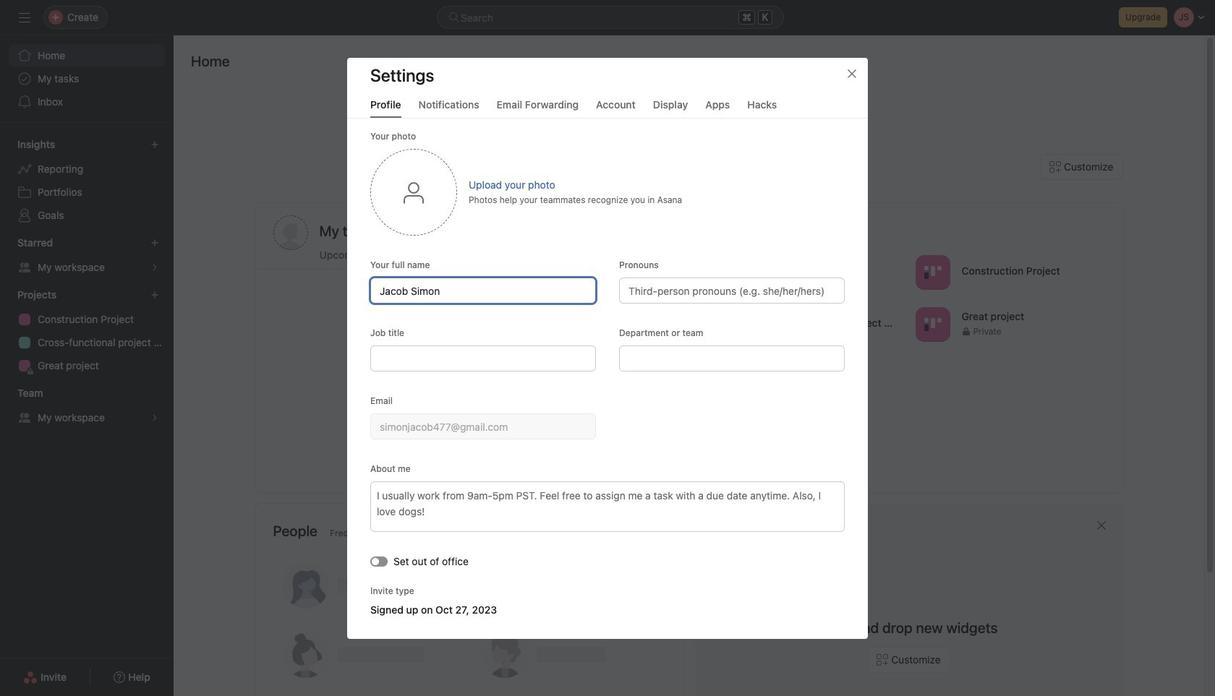 Task type: locate. For each thing, give the bounding box(es) containing it.
starred element
[[0, 230, 174, 282]]

None text field
[[370, 277, 596, 303], [370, 345, 596, 371], [370, 413, 596, 439], [370, 277, 596, 303], [370, 345, 596, 371], [370, 413, 596, 439]]

None text field
[[619, 345, 845, 371]]

I usually work from 9am-5pm PST. Feel free to assign me a task with a due date anytime. Also, I love dogs! text field
[[370, 481, 845, 532]]

board image
[[924, 264, 941, 281]]

projects element
[[0, 282, 174, 381]]

insights element
[[0, 132, 174, 230]]

hide sidebar image
[[19, 12, 30, 23]]

switch
[[370, 556, 388, 566]]

teams element
[[0, 381, 174, 433]]

board image
[[924, 316, 941, 333]]



Task type: vqa. For each thing, say whether or not it's contained in the screenshot.
second AMJAD from the bottom of the page
no



Task type: describe. For each thing, give the bounding box(es) containing it.
add profile photo image
[[273, 216, 308, 250]]

Third-person pronouns (e.g. she/her/hers) text field
[[619, 277, 845, 303]]

close image
[[846, 68, 858, 79]]

global element
[[0, 35, 174, 122]]

dismiss image
[[1096, 520, 1107, 532]]



